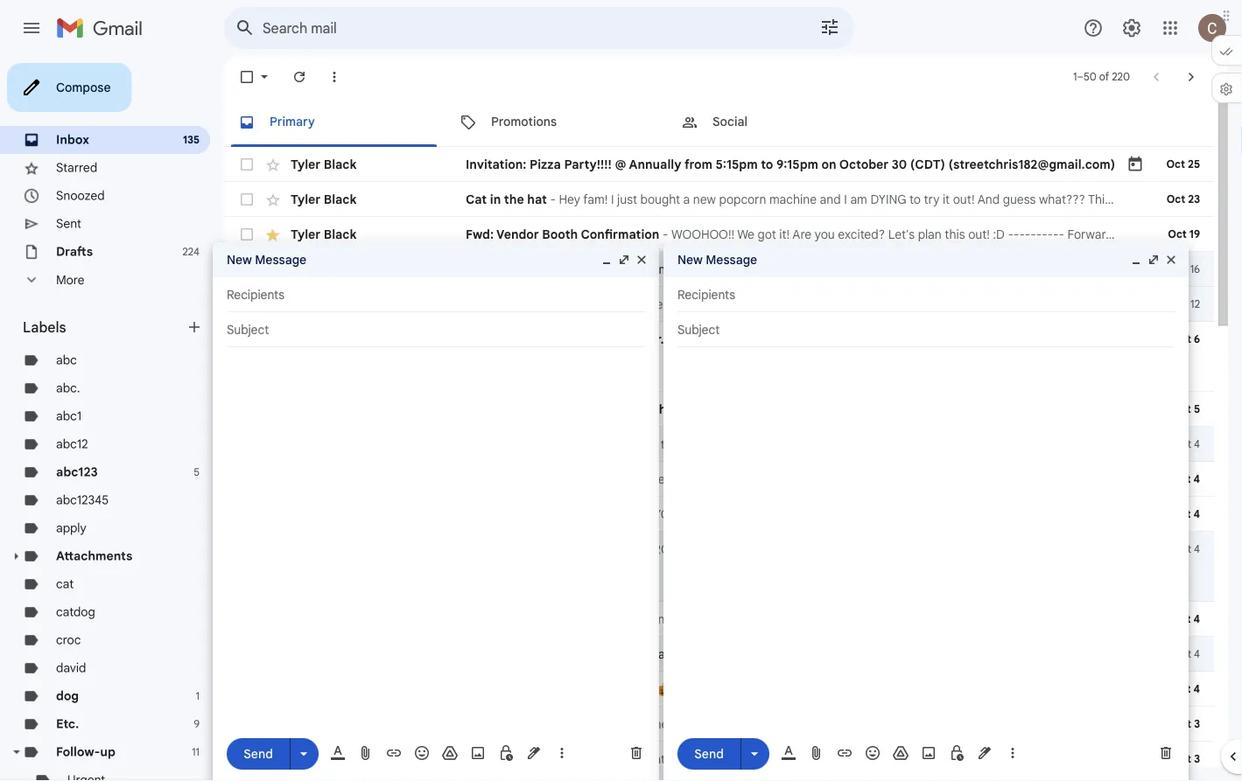 Task type: locate. For each thing, give the bounding box(es) containing it.
toggle confidential mode image
[[948, 745, 966, 762]]

heard
[[836, 297, 868, 312]]

1 cat from the top
[[466, 192, 487, 207]]

insert signature image
[[976, 745, 994, 762]]

1 vertical spatial from
[[871, 297, 897, 312]]

0 horizontal spatial 2
[[344, 263, 349, 276]]

oct 4 row
[[224, 497, 1214, 532], [224, 672, 1214, 707]]

watching
[[531, 402, 586, 417]]

best
[[1153, 612, 1178, 627]]

2 fwd: from the top
[[466, 647, 492, 662]]

the roads are slippery today link
[[466, 436, 1118, 453]]

abc1 down abc.
[[56, 409, 81, 424]]

1 vertical spatial to
[[1114, 402, 1126, 417]]

2 horizontal spatial are
[[1227, 297, 1242, 312]]

2 more options image from the left
[[1008, 745, 1018, 762]]

bjord left umlaut
[[291, 332, 322, 347]]

please
[[987, 297, 1024, 312]]

0 horizontal spatial are
[[592, 437, 610, 452]]

12
[[1191, 298, 1200, 311]]

2 inside me , tyler 2
[[344, 263, 349, 276]]

pop out image left close image
[[617, 253, 631, 267]]

not
[[814, 297, 833, 312]]

attach files image
[[357, 745, 375, 762], [808, 745, 826, 762]]

1 for 1 50 of 220
[[1073, 70, 1077, 84]]

more options image right insert signature icon
[[557, 745, 567, 762]]

1 vertical spatial fwd:
[[466, 647, 492, 662]]

0 horizontal spatial you
[[900, 297, 921, 312]]

1 about from the left
[[911, 472, 943, 487]]

0 horizontal spatial 5
[[194, 466, 200, 479]]

jobs.
[[1214, 472, 1241, 487]]

1
[[1073, 70, 1077, 84], [196, 690, 200, 703]]

2 new message from the left
[[678, 252, 757, 267]]

oct 4 right la!
[[1172, 613, 1200, 626]]

0 vertical spatial abc1
[[469, 263, 491, 276]]

1 horizontal spatial your
[[762, 402, 786, 417]]

0 vertical spatial cat
[[466, 192, 487, 207]]

1 oct 3 from the top
[[1173, 718, 1200, 731]]

1 subject field from the left
[[227, 321, 645, 339]]

are right 'what' at the right bottom of page
[[669, 752, 686, 767]]

insert photo image right insert files using drive image
[[920, 745, 938, 762]]

1 inside "labels" navigation
[[196, 690, 200, 703]]

0 horizontal spatial 1
[[196, 690, 200, 703]]

subject field for close image's pop out icon's minimize image
[[227, 321, 645, 339]]

fwd: left the tmz
[[466, 647, 492, 662]]

2 minimize image from the left
[[1129, 253, 1143, 267]]

labels heading
[[23, 319, 186, 336]]

0 vertical spatial oct 3
[[1173, 718, 1200, 731]]

truck right food
[[751, 612, 780, 627]]

1 insert photo image from the left
[[469, 745, 487, 762]]

a right hell
[[1151, 402, 1159, 417]]

1 for 1
[[196, 690, 200, 703]]

0 horizontal spatial a
[[1151, 402, 1159, 417]]

attach files image for insert link ‪(⌘k)‬ image
[[808, 745, 826, 762]]

discard draft ‪(⌘⇧d)‬ image
[[628, 745, 645, 762]]

pizza
[[530, 157, 561, 172]]

send button left more send options image
[[227, 739, 290, 770]]

Subject field
[[227, 321, 645, 339], [678, 321, 1175, 339]]

the left best
[[1010, 612, 1028, 627]]

oct inside the fwd: tmz posted: britney spears launches on cops who did welfare check af... row
[[1174, 648, 1191, 661]]

discard draft ‪(⌘⇧d)‬ image
[[1157, 745, 1175, 762]]

1 minimize image from the left
[[600, 253, 614, 267]]

0 horizontal spatial attach files image
[[357, 745, 375, 762]]

inbox
[[56, 132, 89, 148]]

just
[[547, 332, 573, 347]]

abc12345 inside row
[[503, 263, 548, 276]]

0 horizontal spatial ,
[[308, 262, 311, 277]]

0 vertical spatial on
[[822, 157, 837, 172]]

1 row from the top
[[224, 147, 1214, 182]]

the left last
[[645, 297, 663, 312]]

minimize image for close icon pop out icon
[[1129, 253, 1143, 267]]

oct 4 for first oct 4 row from the top
[[1172, 508, 1200, 521]]

your
[[762, 402, 786, 417], [690, 752, 714, 767]]

cat
[[56, 577, 74, 592]]

send left more send options image
[[244, 747, 273, 762]]

fwd: tmz posted: britney spears launches on cops who did welfare check af... row
[[224, 637, 1214, 672]]

1 horizontal spatial in
[[1119, 612, 1129, 627]]

abc12345 up hello at the left top
[[503, 263, 548, 276]]

a left little in the bottom of the page
[[787, 472, 794, 487]]

0 horizontal spatial to
[[633, 472, 645, 487]]

hello
[[520, 297, 548, 312]]

send down oct 3 row
[[694, 747, 724, 762]]

brad
[[291, 752, 319, 767]]

1 vertical spatial 1
[[196, 690, 200, 703]]

1 horizontal spatial back
[[1080, 297, 1107, 312]]

more send options image
[[746, 746, 763, 763]]

tyler for invitation: pizza party!!!! @ annually from 5:15pm to 9:15pm on october 30 (cdt) (streetchris182@gmail.com)
[[291, 157, 321, 172]]

oct 4 inside hey jeremy, i personally love a food truck called the taco zone truck. hands down the best taco truck in la! best regards, ma row
[[1172, 613, 1200, 626]]

about
[[911, 472, 943, 487], [1110, 472, 1142, 487]]

new message right 224
[[227, 252, 307, 267]]

1 vertical spatial a
[[787, 472, 794, 487]]

1 vertical spatial abc12345
[[56, 493, 109, 508]]

2 inside brad , bjord 2
[[360, 754, 366, 767]]

subject field down while,
[[678, 321, 1175, 339]]

0 horizontal spatial subject field
[[227, 321, 645, 339]]

1 vertical spatial are
[[592, 437, 610, 452]]

hands
[[938, 612, 973, 627]]

2 tyler black from the top
[[291, 192, 357, 207]]

2 you from the left
[[1204, 297, 1224, 312]]

on inside "fwd: tmz posted: britney spears launches on cops who did welfare check af..." link
[[709, 647, 723, 662]]

2 send button from the left
[[678, 739, 741, 770]]

tab list
[[224, 98, 1214, 147]]

2 vertical spatial a
[[712, 612, 719, 627]]

everyone,
[[1052, 542, 1107, 557]]

1 horizontal spatial recipients
[[678, 287, 735, 302]]

4 tyler black from the top
[[291, 297, 351, 312]]

2 cat from the top
[[466, 297, 485, 312]]

2 our from the left
[[1192, 472, 1211, 487]]

7 row from the top
[[224, 392, 1242, 427]]

oct 6
[[1173, 333, 1200, 346]]

1 left '50'
[[1073, 70, 1077, 84]]

abc1
[[469, 263, 491, 276], [56, 409, 81, 424]]

1 horizontal spatial insert photo image
[[920, 745, 938, 762]]

you left while,
[[900, 297, 921, 312]]

time
[[689, 297, 714, 312]]

new right "gym"
[[678, 252, 703, 267]]

your up the roads are slippery today link
[[762, 402, 786, 417]]

new left "gym"
[[616, 262, 641, 277]]

on right 9:15pm
[[822, 157, 837, 172]]

2 left insert link ‪(⌘k)‬ icon
[[360, 754, 366, 767]]

new message dialog
[[213, 242, 659, 782], [664, 242, 1189, 782]]

4 for 1st oct 4 row from the bottom
[[1194, 683, 1200, 696]]

insert emoji ‪(⌘⇧2)‬ image left insert files using drive image
[[864, 745, 882, 762]]

jeremy
[[748, 542, 789, 557]]

1 tyler black from the top
[[291, 157, 357, 172]]

insert files using drive image
[[441, 745, 459, 762]]

lives
[[1020, 472, 1044, 487]]

oct 4 row down cops
[[224, 672, 1214, 707]]

oct 3 inside row
[[1173, 718, 1200, 731]]

0 vertical spatial hey
[[550, 612, 571, 627]]

2 oct 3 from the top
[[1173, 753, 1200, 766]]

cat down invitation: on the left top of page
[[466, 192, 487, 207]]

our
[[946, 472, 965, 487], [1192, 472, 1211, 487]]

0 vertical spatial 5
[[1194, 403, 1200, 416]]

drag
[[1064, 402, 1091, 417]]

attach files image left insert link ‪(⌘k)‬ image
[[808, 745, 826, 762]]

etc. link
[[56, 717, 79, 732]]

6 row from the top
[[224, 322, 1214, 392]]

tyler
[[291, 157, 321, 172], [291, 192, 321, 207], [291, 227, 321, 242], [314, 262, 340, 277], [291, 297, 317, 312]]

insert signature image
[[525, 745, 543, 762]]

0 vertical spatial fwd:
[[466, 227, 494, 242]]

1 horizontal spatial pop out image
[[1147, 253, 1161, 267]]

1 pop out image from the left
[[617, 253, 631, 267]]

0 vertical spatial in
[[490, 192, 501, 207]]

halloween movies
[[466, 752, 572, 767]]

thinking
[[1062, 472, 1106, 487]]

, for me
[[308, 262, 311, 277]]

our left personal
[[946, 472, 965, 487]]

send button for more send options icon
[[678, 739, 741, 770]]

have
[[785, 297, 811, 312]]

1 vertical spatial your
[[690, 752, 714, 767]]

follow-up
[[56, 745, 115, 760]]

insert photo image
[[469, 745, 487, 762], [920, 745, 938, 762]]

0 vertical spatial 2
[[344, 263, 349, 276]]

8 row from the top
[[224, 742, 1214, 777]]

oct 23
[[1167, 193, 1200, 206]]

hi
[[1038, 542, 1049, 557]]

1 recipients from the left
[[227, 287, 284, 302]]

insert emoji ‪(⌘⇧2)‬ image left insert files using drive icon
[[413, 745, 431, 762]]

new inside row
[[616, 262, 641, 277]]

was
[[620, 297, 641, 312]]

oct
[[1166, 158, 1185, 171], [1167, 193, 1185, 206], [1168, 228, 1187, 241], [1170, 263, 1188, 276], [1170, 298, 1188, 311], [1173, 333, 1191, 346], [1173, 403, 1191, 416], [1174, 438, 1191, 451], [1172, 473, 1191, 486], [1172, 508, 1191, 521], [618, 542, 638, 557], [1174, 543, 1191, 556], [1172, 613, 1191, 626], [1174, 648, 1191, 661], [1172, 683, 1191, 696], [1173, 718, 1192, 731], [1173, 753, 1192, 766]]

None search field
[[224, 7, 854, 49]]

quiet
[[1162, 402, 1192, 417]]

send up the roads are slippery today row
[[700, 402, 728, 417]]

1 vertical spatial abc1
[[56, 409, 81, 424]]

new message up we
[[678, 252, 757, 267]]

oct inside "seems to me we've all been taking a little break. thinking about our personal lives or thinking about keeping our jobs." row
[[1172, 473, 1191, 486]]

1 fwd: from the top
[[466, 227, 494, 242]]

october
[[839, 157, 889, 172]]

for left 'each'
[[860, 402, 875, 417]]

let
[[1134, 297, 1148, 312]]

month! up slippery
[[628, 402, 670, 417]]

minimize image
[[600, 253, 614, 267], [1129, 253, 1143, 267]]

oct 4 for hey jeremy, i personally love a food truck called the taco zone truck. hands down the best taco truck in la! best regards, ma row
[[1172, 613, 1200, 626]]

offi
[[1224, 542, 1242, 557]]

new right 224
[[227, 252, 252, 267]]

did
[[786, 647, 804, 662]]

None checkbox
[[238, 68, 256, 86], [238, 156, 256, 173], [238, 191, 256, 208], [238, 68, 256, 86], [238, 156, 256, 173], [238, 191, 256, 208]]

2 insert emoji ‪(⌘⇧2)‬ image from the left
[[864, 745, 882, 762]]

0 horizontal spatial about
[[911, 472, 943, 487]]

0 vertical spatial ,
[[308, 262, 311, 277]]

oct 4 inside "seems to me we've all been taking a little break. thinking about our personal lives or thinking about keeping our jobs." row
[[1172, 473, 1200, 486]]

2 horizontal spatial new
[[678, 252, 703, 267]]

catdog link
[[56, 605, 95, 620]]

support image
[[1083, 18, 1104, 39]]

1 vertical spatial of
[[933, 402, 944, 417]]

Search mail text field
[[263, 19, 770, 37]]

1 horizontal spatial a
[[1229, 402, 1237, 417]]

1 horizontal spatial truck
[[1087, 612, 1116, 627]]

1 3 from the top
[[1194, 718, 1200, 731]]

you right 12
[[1204, 297, 1224, 312]]

oct 4 down the oct 5
[[1174, 438, 1200, 451]]

1 horizontal spatial insert emoji ‪(⌘⇧2)‬ image
[[864, 745, 882, 762]]

on wed, oct 4, 2023 at 11:27 am jeremy miller <millerjeremy500@gmail.com> wrote: hi everyone, we will be having an offi
[[568, 542, 1242, 557]]

4 inside "seems to me we've all been taking a little break. thinking about our personal lives or thinking about keeping our jobs." row
[[1194, 473, 1200, 486]]

1 horizontal spatial our
[[1192, 472, 1211, 487]]

1 horizontal spatial are
[[669, 752, 686, 767]]

0 horizontal spatial more options image
[[557, 745, 567, 762]]

a inside the seems to me we've all been taking a little break. thinking about our personal lives or thinking about keeping our jobs. link
[[787, 472, 794, 487]]

0 horizontal spatial of
[[933, 402, 944, 417]]

a right love
[[712, 612, 719, 627]]

abc12345 inside "labels" navigation
[[56, 493, 109, 508]]

0 vertical spatial to
[[761, 157, 773, 172]]

for left while,
[[923, 297, 939, 312]]

recipients
[[227, 287, 284, 302], [678, 287, 735, 302]]

from left 5:15pm
[[684, 157, 713, 172]]

send back your suggestions for each day of the month! i'll start... drag me to hell a quiet place a q
[[697, 402, 1242, 417]]

insert photo image for toggle confidential mode icon
[[920, 745, 938, 762]]

- inside "cell"
[[539, 332, 545, 347]]

oct 4 left jobs.
[[1172, 473, 1200, 486]]

oct 4 inside the roads are slippery today row
[[1174, 438, 1200, 451]]

insert emoji ‪(⌘⇧2)‬ image for insert link ‪(⌘k)‬ image
[[864, 745, 882, 762]]

19
[[1190, 228, 1200, 241]]

about right thinking
[[911, 472, 943, 487]]

about left keeping
[[1110, 472, 1142, 487]]

to right seems
[[633, 472, 645, 487]]

a inside row
[[942, 297, 949, 312]]

bjord right brad
[[325, 752, 357, 767]]

2 attach files image from the left
[[808, 745, 826, 762]]

minimize image down confirmation
[[600, 253, 614, 267]]

new for 2nd new message dialog
[[678, 252, 703, 267]]

your left favorite
[[690, 752, 714, 767]]

sent
[[56, 216, 81, 232]]

a left q
[[1229, 402, 1237, 417]]

attach files image left insert link ‪(⌘k)‬ icon
[[357, 745, 375, 762]]

, right more send options image
[[319, 752, 322, 767]]

3 row from the top
[[224, 217, 1214, 252]]

2 row from the top
[[224, 182, 1214, 217]]

truck right taco
[[1087, 612, 1116, 627]]

back left and
[[1080, 297, 1107, 312]]

are right 12
[[1227, 297, 1242, 312]]

1 horizontal spatial i
[[778, 297, 782, 312]]

1 horizontal spatial message
[[706, 252, 757, 267]]

1 message from the left
[[255, 252, 307, 267]]

cat left the hat
[[466, 297, 485, 312]]

0 horizontal spatial new message
[[227, 252, 307, 267]]

hat
[[527, 192, 547, 207]]

insert emoji ‪(⌘⇧2)‬ image for insert link ‪(⌘k)‬ icon
[[413, 745, 431, 762]]

2 pop out image from the left
[[1147, 253, 1161, 267]]

slippery
[[613, 437, 658, 452]]

send for 2nd new message dialog from right
[[244, 747, 273, 762]]

1 up "9"
[[196, 690, 200, 703]]

are right 'roads'
[[592, 437, 610, 452]]

on
[[568, 542, 584, 557]]

hey left "jeremy,"
[[550, 612, 571, 627]]

1 vertical spatial i
[[620, 612, 623, 627]]

2 subject field from the left
[[678, 321, 1175, 339]]

on inside row
[[822, 157, 837, 172]]

1 more options image from the left
[[557, 745, 567, 762]]

are
[[1227, 297, 1242, 312], [592, 437, 610, 452], [669, 752, 686, 767]]

new message for 2nd new message dialog
[[678, 252, 757, 267]]

tyler for cat in the hat
[[291, 192, 321, 207]]

row containing bjord umlaut
[[224, 322, 1214, 392]]

our left jobs.
[[1192, 472, 1211, 487]]

1 send button from the left
[[227, 739, 290, 770]]

1 vertical spatial cat
[[466, 297, 485, 312]]

2 horizontal spatial a
[[942, 297, 949, 312]]

pop out image left close icon
[[1147, 253, 1161, 267]]

abc1 up the hat
[[469, 263, 491, 276]]

a inside the hey jeremy, i personally love a food truck called the taco zone truck. hands down the best taco truck in la! best regards, ma link
[[712, 612, 719, 627]]

insert emoji ‪(⌘⇧2)‬ image
[[413, 745, 431, 762], [864, 745, 882, 762]]

oct 4 for 1st oct 4 row from the bottom
[[1172, 683, 1200, 696]]

oct inside the roads are slippery today row
[[1174, 438, 1191, 451]]

2 vertical spatial to
[[633, 472, 645, 487]]

of right the day
[[933, 402, 944, 417]]

black for invitation: pizza party!!!! @ annually from 5:15pm to 9:15pm on october 30 (cdt) (streetchris182@gmail.com)
[[324, 157, 357, 172]]

seems to me we've all been taking a little break. thinking about our personal lives or thinking about keeping our jobs. link
[[466, 471, 1242, 488]]

abc
[[56, 353, 77, 368]]

pop out image
[[617, 253, 631, 267], [1147, 253, 1161, 267]]

i left have
[[778, 297, 782, 312]]

3 tyler black from the top
[[291, 227, 357, 242]]

black for cat in the hat
[[324, 192, 357, 207]]

me
[[291, 262, 308, 277], [1060, 297, 1077, 312], [1151, 297, 1168, 312], [1094, 402, 1111, 417], [648, 472, 665, 487]]

1 horizontal spatial 2
[[360, 754, 366, 767]]

follow-up link
[[56, 745, 115, 760]]

1 you from the left
[[900, 297, 921, 312]]

subject field for minimize image related to close icon pop out icon
[[678, 321, 1175, 339]]

halloween right insert files using drive icon
[[466, 752, 527, 767]]

5:15pm
[[716, 157, 758, 172]]

row
[[224, 147, 1214, 182], [224, 182, 1214, 217], [224, 217, 1214, 252], [224, 252, 1214, 287], [224, 287, 1242, 322], [224, 322, 1214, 392], [224, 392, 1242, 427], [224, 742, 1214, 777]]

, up bjord umlaut
[[308, 262, 311, 277]]

primary tab
[[224, 98, 444, 147]]

oct 4 row up 11:27
[[224, 497, 1214, 532]]

attach files image for insert link ‪(⌘k)‬ icon
[[357, 745, 375, 762]]

abc.
[[56, 381, 80, 396]]

1 horizontal spatial 1
[[1073, 70, 1077, 84]]

0 horizontal spatial your
[[690, 752, 714, 767]]

0 horizontal spatial abc1
[[56, 409, 81, 424]]

spears
[[609, 647, 648, 662]]

new
[[227, 252, 252, 267], [678, 252, 703, 267], [616, 262, 641, 277]]

9
[[194, 718, 200, 731]]

0 horizontal spatial halloween
[[466, 752, 527, 767]]

on left cops
[[709, 647, 723, 662]]

4 row from the top
[[224, 252, 1214, 287]]

oct 4 left an
[[1174, 543, 1200, 556]]

0 vertical spatial for
[[923, 297, 939, 312]]

0 horizontal spatial a
[[712, 612, 719, 627]]

1 horizontal spatial from
[[871, 297, 897, 312]]

0 horizontal spatial on
[[709, 647, 723, 662]]

q
[[1240, 402, 1242, 417]]

been
[[718, 472, 747, 487]]

1 horizontal spatial halloween
[[763, 752, 819, 767]]

wrote:
[[1000, 542, 1034, 557]]

5 row from the top
[[224, 287, 1242, 322]]

1 insert emoji ‪(⌘⇧2)‬ image from the left
[[413, 745, 431, 762]]

i right "jeremy,"
[[620, 612, 623, 627]]

0 vertical spatial bjord
[[291, 332, 322, 347]]

1 horizontal spatial a
[[787, 472, 794, 487]]

social
[[713, 114, 748, 130]]

1 vertical spatial bjord
[[325, 752, 357, 767]]

1 horizontal spatial more options image
[[1008, 745, 1018, 762]]

labels navigation
[[0, 56, 224, 782]]

None checkbox
[[238, 226, 256, 243]]

halloween right favorite
[[763, 752, 819, 767]]

minimize image left close icon
[[1129, 253, 1143, 267]]

cat for cat hat - hello there, when was the last time we spoke? i have not heard from you for a while, please email me back and let me know you are
[[466, 297, 485, 312]]

1 attach files image from the left
[[357, 745, 375, 762]]

1 our from the left
[[946, 472, 965, 487]]

,
[[308, 262, 311, 277], [319, 752, 322, 767]]

row containing halloween watching movie month!
[[224, 392, 1242, 427]]

0 horizontal spatial i
[[620, 612, 623, 627]]

row containing brad
[[224, 742, 1214, 777]]

send button left more send options icon
[[678, 739, 741, 770]]

4 inside the fwd: tmz posted: britney spears launches on cops who did welfare check af... row
[[1194, 648, 1200, 661]]

main content
[[224, 98, 1242, 782]]

croc link
[[56, 633, 81, 648]]

2 3 from the top
[[1194, 753, 1200, 766]]

in down invitation: on the left top of page
[[490, 192, 501, 207]]

0 horizontal spatial new
[[227, 252, 252, 267]]

0 horizontal spatial in
[[490, 192, 501, 207]]

1 horizontal spatial ,
[[319, 752, 322, 767]]

0 horizontal spatial message
[[255, 252, 307, 267]]

hey
[[550, 612, 571, 627], [584, 752, 606, 767]]

vendor
[[496, 227, 539, 242]]

me right let
[[1151, 297, 1168, 312]]

insert files using drive image
[[892, 745, 910, 762]]

1 new message from the left
[[227, 252, 307, 267]]

launches
[[651, 647, 706, 662]]

oct 4 for the roads are slippery today row
[[1174, 438, 1200, 451]]

check
[[852, 647, 888, 662]]

place
[[1195, 402, 1226, 417]]

0 vertical spatial abc12345
[[503, 263, 548, 276]]

row containing me
[[224, 252, 1214, 287]]

2 up umlaut
[[344, 263, 349, 276]]

to left 9:15pm
[[761, 157, 773, 172]]

oct 16
[[1170, 263, 1200, 276]]

1 horizontal spatial abc12345
[[503, 263, 548, 276]]

1 halloween from the left
[[466, 752, 527, 767]]

1 horizontal spatial you
[[1204, 297, 1224, 312]]

hat
[[488, 297, 508, 312]]

black for cat hat
[[321, 297, 351, 312]]

more image
[[326, 68, 343, 86]]

more options image
[[557, 745, 567, 762], [1008, 745, 1018, 762]]

1 vertical spatial 3
[[1194, 753, 1200, 766]]

2 horizontal spatial to
[[1114, 402, 1126, 417]]

new message for 2nd new message dialog from right
[[227, 252, 307, 267]]

fwd: left vendor
[[466, 227, 494, 242]]

1 horizontal spatial on
[[822, 157, 837, 172]]

0 vertical spatial of
[[1099, 70, 1109, 84]]

4 for "seems to me we've all been taking a little break. thinking about our personal lives or thinking about keeping our jobs." row
[[1194, 473, 1200, 486]]

- left just
[[539, 332, 545, 347]]

0 horizontal spatial our
[[946, 472, 965, 487]]

of right '50'
[[1099, 70, 1109, 84]]

0 vertical spatial a
[[942, 297, 949, 312]]

2 for bjord
[[360, 754, 366, 767]]

david
[[56, 661, 86, 676]]

me , tyler 2
[[291, 262, 349, 277]]

a left while,
[[942, 297, 949, 312]]

1 vertical spatial oct 3
[[1173, 753, 1200, 766]]

4 inside the roads are slippery today row
[[1194, 438, 1200, 451]]

0 horizontal spatial recipients
[[227, 287, 284, 302]]

the left 'roads'
[[536, 437, 554, 452]]

0 horizontal spatial minimize image
[[600, 253, 614, 267]]

2 message from the left
[[706, 252, 757, 267]]

- right "gym"
[[672, 262, 678, 277]]

oct 4 inside the fwd: tmz posted: britney spears launches on cops who did welfare check af... row
[[1174, 648, 1200, 661]]

0 vertical spatial 1
[[1073, 70, 1077, 84]]

for
[[923, 297, 939, 312], [860, 402, 875, 417]]

[important] - just so we're clear... cell
[[466, 331, 1127, 383]]

4 for the fwd: tmz posted: britney spears launches on cops who did welfare check af... row
[[1194, 648, 1200, 661]]

1 horizontal spatial new
[[616, 262, 641, 277]]

more options image right insert signature image
[[1008, 745, 1018, 762]]

more
[[56, 272, 84, 288]]

from right heard
[[871, 297, 897, 312]]

minimize image for close image's pop out icon
[[600, 253, 614, 267]]

subject field down the hat
[[227, 321, 645, 339]]

pop out image for close image
[[617, 253, 631, 267]]

oct 4 up having
[[1172, 508, 1200, 521]]

halloween watching movie month!
[[466, 402, 670, 417]]

- left "calendar event" icon on the top of the page
[[1119, 157, 1124, 172]]

2 insert photo image from the left
[[920, 745, 938, 762]]

send for 2nd new message dialog
[[694, 747, 724, 762]]

insert link ‪(⌘k)‬ image
[[385, 745, 403, 762]]

on
[[822, 157, 837, 172], [709, 647, 723, 662]]

tab list containing primary
[[224, 98, 1214, 147]]

0 horizontal spatial insert photo image
[[469, 745, 487, 762]]

black
[[324, 157, 357, 172], [324, 192, 357, 207], [324, 227, 357, 242], [321, 297, 351, 312]]

today
[[661, 437, 692, 452]]

2 recipients from the left
[[678, 287, 735, 302]]

the
[[504, 192, 524, 207], [645, 297, 663, 312], [947, 402, 966, 417], [536, 437, 554, 452], [820, 612, 838, 627], [1010, 612, 1028, 627]]

2 a from the left
[[1229, 402, 1237, 417]]

oct 4 down regards,
[[1174, 648, 1200, 661]]

oct 4 up discard draft ‪(⌘⇧d)‬ icon
[[1172, 683, 1200, 696]]

insert photo image left toggle confidential mode image on the left
[[469, 745, 487, 762]]

4 inside hey jeremy, i personally love a food truck called the taco zone truck. hands down the best taco truck in la! best regards, ma row
[[1194, 613, 1200, 626]]

11
[[192, 746, 200, 759]]

pop out image for close icon
[[1147, 253, 1161, 267]]

i'll
[[1011, 402, 1022, 417]]

9:15pm
[[776, 157, 818, 172]]

1 horizontal spatial minimize image
[[1129, 253, 1143, 267]]



Task type: vqa. For each thing, say whether or not it's contained in the screenshot.


Task type: describe. For each thing, give the bounding box(es) containing it.
new for 2nd new message dialog from right
[[227, 252, 252, 267]]

0 horizontal spatial bjord
[[291, 332, 322, 347]]

thinking
[[861, 472, 908, 487]]

advanced search options image
[[812, 10, 847, 45]]

on wed, oct 4, 2023 at 11:27 am jeremy miller <millerjeremy500@gmail.com> wrote: hi everyone, we will be having an offi cell
[[466, 541, 1242, 594]]

catdog
[[56, 605, 95, 620]]

1 month! from the left
[[628, 402, 670, 417]]

movie
[[589, 402, 625, 417]]

23
[[1188, 193, 1200, 206]]

search mail image
[[229, 12, 261, 44]]

drafts link
[[56, 244, 93, 260]]

each
[[879, 402, 906, 417]]

the roads are slippery today row
[[224, 427, 1214, 462]]

send button for more send options image
[[227, 739, 290, 770]]

posted:
[[522, 647, 564, 662]]

16
[[1190, 263, 1200, 276]]

30
[[892, 157, 907, 172]]

we
[[1109, 542, 1127, 557]]

- up "gym"
[[663, 227, 668, 242]]

fwd: tmz posted: britney spears launches on cops who did welfare check af...
[[466, 647, 911, 662]]

day
[[909, 402, 929, 417]]

0 horizontal spatial back
[[731, 402, 758, 417]]

2 oct 4 row from the top
[[224, 672, 1214, 707]]

fwd: for fwd: tmz posted: britney spears launches on cops who did welfare check af...
[[466, 647, 492, 662]]

cat for cat in the hat -
[[466, 192, 487, 207]]

2 for tyler
[[344, 263, 349, 276]]

calendar event image
[[1127, 156, 1144, 173]]

0 vertical spatial i
[[778, 297, 782, 312]]

[important] - just so we're clear...
[[466, 332, 671, 347]]

brad , bjord 2
[[291, 752, 366, 767]]

oct 12
[[1170, 298, 1200, 311]]

what
[[638, 752, 665, 767]]

compose
[[56, 80, 111, 95]]

tyler for fwd: vendor booth confirmation
[[291, 227, 321, 242]]

last
[[666, 297, 686, 312]]

tyler for cat hat
[[291, 297, 317, 312]]

1 horizontal spatial bjord
[[325, 752, 357, 767]]

0 horizontal spatial from
[[684, 157, 713, 172]]

personally
[[626, 612, 684, 627]]

tyler black for cat in the hat
[[291, 192, 357, 207]]

send inside row
[[700, 402, 728, 417]]

2 vertical spatial are
[[669, 752, 686, 767]]

oct 19
[[1168, 228, 1200, 241]]

2023
[[654, 542, 682, 557]]

fwd: for fwd: vendor booth confirmation -
[[466, 227, 494, 242]]

gmail image
[[56, 11, 151, 46]]

cat in the hat -
[[466, 192, 559, 207]]

seems
[[593, 472, 630, 487]]

the right the day
[[947, 402, 966, 417]]

email
[[1027, 297, 1056, 312]]

follow-
[[56, 745, 100, 760]]

hey for hey jeremy, i personally love a food truck called the taco zone truck. hands down the best taco truck in la! best regards, ma
[[550, 612, 571, 627]]

refresh image
[[291, 68, 308, 86]]

4 for on wed, oct 4, 2023 at 11:27 am jeremy miller <millerjeremy500@gmail.com> wrote: hi everyone, we will be having an offi row
[[1194, 543, 1200, 556]]

booth
[[542, 227, 578, 242]]

1 a from the left
[[1151, 402, 1159, 417]]

an
[[1208, 542, 1221, 557]]

message for close image's pop out icon
[[255, 252, 307, 267]]

i inside row
[[620, 612, 623, 627]]

regards,
[[1181, 612, 1227, 627]]

2 month! from the left
[[969, 402, 1007, 417]]

0 vertical spatial back
[[1080, 297, 1107, 312]]

the left hat
[[504, 192, 524, 207]]

4 for first oct 4 row from the top
[[1194, 508, 1200, 521]]

the inside row
[[536, 437, 554, 452]]

are inside row
[[592, 437, 610, 452]]

me up bjord umlaut
[[291, 262, 308, 277]]

oct 4 for on wed, oct 4, 2023 at 11:27 am jeremy miller <millerjeremy500@gmail.com> wrote: hi everyone, we will be having an offi row
[[1174, 543, 1200, 556]]

hey jeremy, i personally love a food truck called the taco zone truck. hands down the best taco truck in la! best regards, ma link
[[466, 611, 1242, 629]]

close image
[[1164, 253, 1178, 267]]

etc.
[[56, 717, 79, 732]]

more send options image
[[295, 746, 313, 763]]

social tab
[[667, 98, 888, 147]]

abc12 link
[[56, 437, 88, 452]]

1 horizontal spatial of
[[1099, 70, 1109, 84]]

we've
[[668, 472, 700, 487]]

spoke?
[[736, 297, 775, 312]]

fwd: vendor booth confirmation -
[[466, 227, 671, 242]]

new_label
[[561, 263, 608, 276]]

seems to me we've all been taking a little break. thinking about our personal lives or thinking about keeping our jobs. row
[[224, 462, 1242, 497]]

am
[[727, 542, 746, 557]]

invitation:
[[466, 157, 527, 172]]

oct 3 row
[[224, 707, 1214, 742]]

1 horizontal spatial for
[[923, 297, 939, 312]]

1 new message dialog from the left
[[213, 242, 659, 782]]

labels
[[23, 319, 66, 336]]

umlaut
[[325, 332, 368, 347]]

starred link
[[56, 160, 97, 176]]

oct inside hey jeremy, i personally love a food truck called the taco zone truck. hands down the best taco truck in la! best regards, ma row
[[1172, 613, 1191, 626]]

135
[[183, 134, 200, 147]]

of inside row
[[933, 402, 944, 417]]

2 halloween from the left
[[763, 752, 819, 767]]

0 vertical spatial are
[[1227, 297, 1242, 312]]

fwd: tmz posted: britney spears launches on cops who did welfare check af... link
[[466, 646, 1118, 664]]

tyler black for invitation: pizza party!!!! @ annually from 5:15pm to 9:15pm on october 30 (cdt) (streetchris182@gmail.com)
[[291, 157, 357, 172]]

taking
[[750, 472, 784, 487]]

will
[[1130, 542, 1147, 557]]

abc123 link
[[56, 465, 98, 480]]

up
[[100, 745, 115, 760]]

jeremy,
[[574, 612, 617, 627]]

older image
[[1183, 68, 1200, 86]]

11:27
[[699, 542, 725, 557]]

we're
[[594, 332, 627, 347]]

taco
[[1059, 612, 1084, 627]]

toggle confidential mode image
[[497, 745, 515, 762]]

0 vertical spatial your
[[762, 402, 786, 417]]

annually
[[629, 157, 682, 172]]

more options image for insert signature icon
[[557, 745, 567, 762]]

insert photo image for toggle confidential mode image on the left
[[469, 745, 487, 762]]

none checkbox inside row
[[238, 226, 256, 243]]

more options image for insert signature image
[[1008, 745, 1018, 762]]

the left 'taco'
[[820, 612, 838, 627]]

50
[[1084, 70, 1097, 84]]

keeping
[[1145, 472, 1189, 487]]

, for brad
[[319, 752, 322, 767]]

4 for the roads are slippery today row
[[1194, 438, 1200, 451]]

black for fwd: vendor booth confirmation
[[324, 227, 357, 242]]

little
[[797, 472, 820, 487]]

2 about from the left
[[1110, 472, 1142, 487]]

me right drag
[[1094, 402, 1111, 417]]

1 horizontal spatial to
[[761, 157, 773, 172]]

🎃 image
[[643, 683, 657, 698]]

5 inside "labels" navigation
[[194, 466, 200, 479]]

called
[[783, 612, 816, 627]]

promotions tab
[[446, 98, 666, 147]]

hey jeremy, i personally love a food truck called the taco zone truck. hands down the best taco truck in la! best regards, ma row
[[224, 602, 1242, 637]]

hey for hey guys what are your favorite halloween movies?
[[584, 752, 606, 767]]

close image
[[635, 253, 649, 267]]

tab list inside main content
[[224, 98, 1214, 147]]

main menu image
[[21, 18, 42, 39]]

on wed, oct 4, 2023 at 11:27 am jeremy miller <millerjeremy500@gmail.com> wrote: hi everyone, we will be having an offi row
[[224, 532, 1242, 602]]

0 horizontal spatial for
[[860, 402, 875, 417]]

or
[[1047, 472, 1059, 487]]

main content containing primary
[[224, 98, 1242, 782]]

4 for hey jeremy, i personally love a food truck called the taco zone truck. hands down the best taco truck in la! best regards, ma row
[[1194, 613, 1200, 626]]

settings image
[[1121, 18, 1142, 39]]

abc link
[[56, 353, 77, 368]]

love
[[687, 612, 709, 627]]

invitation: pizza party!!!! @ annually from 5:15pm to 9:15pm on october 30 (cdt) (streetchris182@gmail.com) -
[[466, 157, 1127, 172]]

2 truck from the left
[[1087, 612, 1116, 627]]

abc1 inside "labels" navigation
[[56, 409, 81, 424]]

welfare
[[807, 647, 849, 662]]

tyler black for fwd: vendor booth confirmation
[[291, 227, 357, 242]]

me left we've
[[648, 472, 665, 487]]

224
[[182, 246, 200, 259]]

the roads are slippery today
[[536, 437, 692, 452]]

david link
[[56, 661, 86, 676]]

abc12345 link
[[56, 493, 109, 508]]

me right email
[[1060, 297, 1077, 312]]

ma
[[1230, 612, 1242, 627]]

insert link ‪(⌘k)‬ image
[[836, 745, 854, 762]]

1 horizontal spatial 5
[[1194, 403, 1200, 416]]

oct inside row
[[1173, 718, 1192, 731]]

know
[[1172, 297, 1201, 312]]

oct inside cell
[[618, 542, 638, 557]]

best
[[1031, 612, 1056, 627]]

when
[[587, 297, 617, 312]]

promotions
[[491, 114, 557, 130]]

- right the hat
[[511, 297, 517, 312]]

1 horizontal spatial abc1
[[469, 263, 491, 276]]

croc
[[56, 633, 81, 648]]

abc. link
[[56, 381, 80, 396]]

1 truck from the left
[[751, 612, 780, 627]]

oct 4 for the fwd: tmz posted: britney spears launches on cops who did welfare check af... row
[[1174, 648, 1200, 661]]

3 inside row
[[1194, 718, 1200, 731]]

1 oct 4 row from the top
[[224, 497, 1214, 532]]

who
[[757, 647, 783, 662]]

[important] - just so we're clear... link
[[466, 331, 1118, 348]]

3 inside row
[[1194, 753, 1200, 766]]

tyler black for cat hat
[[291, 297, 351, 312]]

🎃 image
[[657, 683, 672, 698]]

- right hat
[[550, 192, 556, 207]]

cat link
[[56, 577, 74, 592]]

starred
[[56, 160, 97, 176]]

message for close icon pop out icon
[[706, 252, 757, 267]]

4,
[[641, 542, 651, 557]]

oct 4 for "seems to me we've all been taking a little break. thinking about our personal lives or thinking about keeping our jobs." row
[[1172, 473, 1200, 486]]

tmz
[[495, 647, 519, 662]]

abc1 link
[[56, 409, 81, 424]]

seems to me we've all been taking a little break. thinking about our personal lives or thinking about keeping our jobs. 
[[593, 472, 1242, 487]]

2 new message dialog from the left
[[664, 242, 1189, 782]]



